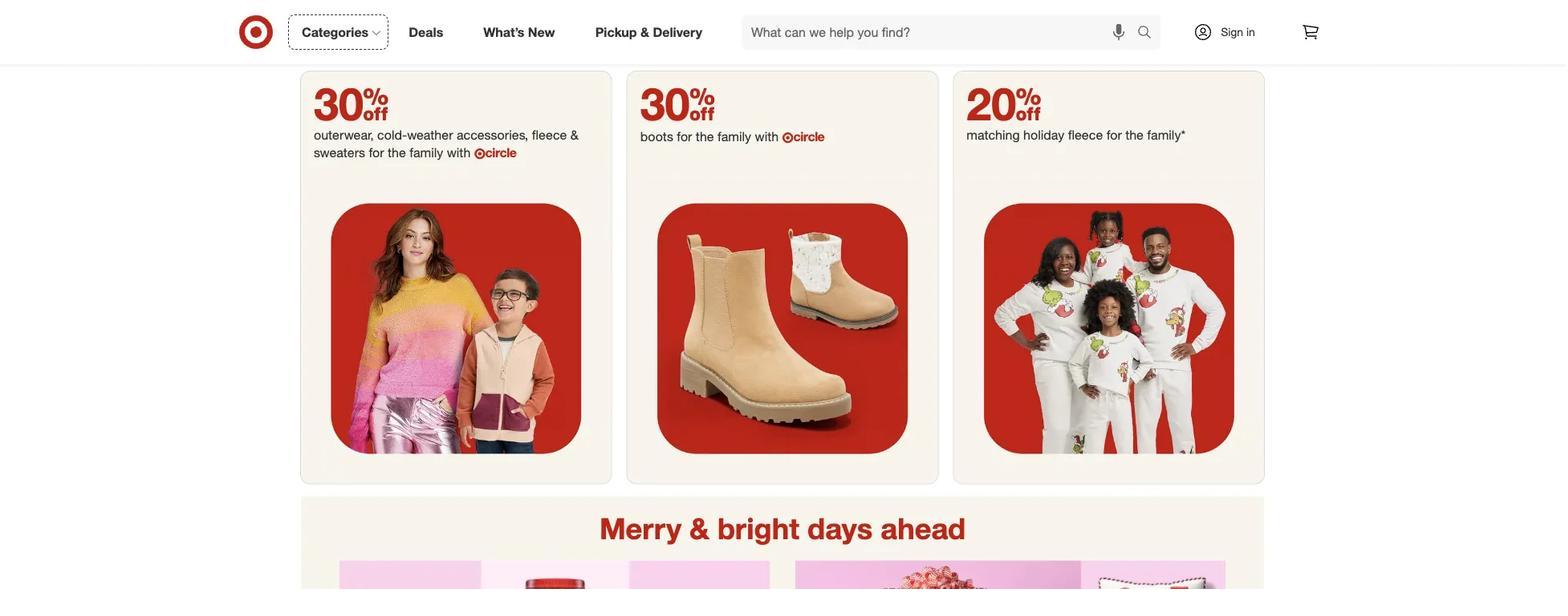 Task type: locate. For each thing, give the bounding box(es) containing it.
for
[[1107, 127, 1122, 143], [677, 129, 692, 144], [369, 145, 384, 160]]

days
[[808, 511, 873, 546]]

for inside outerwear, cold-weather accessories, fleece & sweaters for the family with
[[369, 145, 384, 160]]

pickup
[[595, 24, 637, 40]]

2 vertical spatial &
[[690, 511, 710, 546]]

for right boots at the left top of the page
[[677, 129, 692, 144]]

0 horizontal spatial family
[[410, 145, 443, 160]]

weather
[[407, 127, 453, 143]]

with
[[755, 129, 779, 144], [447, 145, 471, 160]]

holiday
[[1024, 127, 1065, 143]]

1 vertical spatial &
[[571, 127, 579, 143]]

search button
[[1130, 14, 1169, 53]]

1 vertical spatial family
[[410, 145, 443, 160]]

fleece
[[532, 127, 567, 143], [1068, 127, 1103, 143]]

30 for boots
[[640, 77, 715, 131]]

the inside '20 matching holiday fleece for the family*'
[[1126, 127, 1144, 143]]

search
[[1130, 26, 1169, 41]]

1 vertical spatial circle
[[485, 145, 517, 160]]

sign in
[[1221, 25, 1255, 39]]

30
[[314, 77, 389, 131], [640, 77, 715, 131]]

2 horizontal spatial the
[[1126, 127, 1144, 143]]

0 horizontal spatial for
[[369, 145, 384, 160]]

sign
[[1221, 25, 1244, 39]]

family
[[718, 129, 752, 144], [410, 145, 443, 160]]

cold-
[[377, 127, 407, 143]]

0 vertical spatial family
[[718, 129, 752, 144]]

& inside outerwear, cold-weather accessories, fleece & sweaters for the family with
[[571, 127, 579, 143]]

circle
[[794, 129, 825, 144], [485, 145, 517, 160]]

the right boots at the left top of the page
[[696, 129, 714, 144]]

&
[[641, 24, 649, 40], [571, 127, 579, 143], [690, 511, 710, 546]]

0 vertical spatial &
[[641, 24, 649, 40]]

0 horizontal spatial the
[[388, 145, 406, 160]]

2 horizontal spatial for
[[1107, 127, 1122, 143]]

0 horizontal spatial fleece
[[532, 127, 567, 143]]

the down cold-
[[388, 145, 406, 160]]

30 down delivery at the top left of page
[[640, 77, 715, 131]]

categories
[[302, 24, 369, 40]]

family down weather
[[410, 145, 443, 160]]

2 30 from the left
[[640, 77, 715, 131]]

fleece right holiday
[[1068, 127, 1103, 143]]

0 vertical spatial circle
[[794, 129, 825, 144]]

the left family*
[[1126, 127, 1144, 143]]

deals link
[[395, 14, 463, 50]]

1 horizontal spatial fleece
[[1068, 127, 1103, 143]]

0 horizontal spatial circle
[[485, 145, 517, 160]]

categories link
[[288, 14, 389, 50]]

0 vertical spatial with
[[755, 129, 779, 144]]

for down cold-
[[369, 145, 384, 160]]

2 fleece from the left
[[1068, 127, 1103, 143]]

delivery
[[653, 24, 702, 40]]

0 horizontal spatial 30
[[314, 77, 389, 131]]

1 fleece from the left
[[532, 127, 567, 143]]

0 horizontal spatial &
[[571, 127, 579, 143]]

boots for the family with
[[640, 129, 782, 144]]

2 horizontal spatial &
[[690, 511, 710, 546]]

& for merry
[[690, 511, 710, 546]]

pickup & delivery
[[595, 24, 702, 40]]

pickup & delivery link
[[582, 14, 723, 50]]

bright
[[718, 511, 800, 546]]

fleece inside outerwear, cold-weather accessories, fleece & sweaters for the family with
[[532, 127, 567, 143]]

1 horizontal spatial the
[[696, 129, 714, 144]]

1 horizontal spatial &
[[641, 24, 649, 40]]

1 horizontal spatial circle
[[794, 129, 825, 144]]

30 up sweaters
[[314, 77, 389, 131]]

20 matching holiday fleece for the family*
[[967, 77, 1189, 143]]

0 horizontal spatial with
[[447, 145, 471, 160]]

merry
[[600, 511, 682, 546]]

1 vertical spatial with
[[447, 145, 471, 160]]

for left family*
[[1107, 127, 1122, 143]]

1 horizontal spatial 30
[[640, 77, 715, 131]]

the
[[1126, 127, 1144, 143], [696, 129, 714, 144], [388, 145, 406, 160]]

fleece right "accessories," in the top of the page
[[532, 127, 567, 143]]

1 horizontal spatial for
[[677, 129, 692, 144]]

family right boots at the left top of the page
[[718, 129, 752, 144]]

1 30 from the left
[[314, 77, 389, 131]]

sign in link
[[1180, 14, 1280, 50]]

1 horizontal spatial family
[[718, 129, 752, 144]]

1 horizontal spatial with
[[755, 129, 779, 144]]

boots
[[640, 129, 673, 144]]

what's new
[[483, 24, 555, 40]]

family inside outerwear, cold-weather accessories, fleece & sweaters for the family with
[[410, 145, 443, 160]]



Task type: vqa. For each thing, say whether or not it's contained in the screenshot.
dynamic
no



Task type: describe. For each thing, give the bounding box(es) containing it.
What can we help you find? suggestions appear below search field
[[742, 14, 1142, 50]]

for inside '20 matching holiday fleece for the family*'
[[1107, 127, 1122, 143]]

30 for outerwear,
[[314, 77, 389, 131]]

what's new link
[[470, 14, 575, 50]]

accessories,
[[457, 127, 528, 143]]

cozy up & save image
[[301, 0, 1264, 59]]

circle for with
[[794, 129, 825, 144]]

circle for fleece
[[485, 145, 517, 160]]

deals
[[409, 24, 443, 40]]

20
[[967, 77, 1042, 131]]

what's
[[483, 24, 525, 40]]

family*
[[1147, 127, 1186, 143]]

ahead
[[881, 511, 966, 546]]

merry & bright days ahead
[[600, 511, 966, 546]]

outerwear, cold-weather accessories, fleece & sweaters for the family with
[[314, 127, 579, 160]]

& for pickup
[[641, 24, 649, 40]]

sweaters
[[314, 145, 365, 160]]

fleece inside '20 matching holiday fleece for the family*'
[[1068, 127, 1103, 143]]

the inside outerwear, cold-weather accessories, fleece & sweaters for the family with
[[388, 145, 406, 160]]

with inside outerwear, cold-weather accessories, fleece & sweaters for the family with
[[447, 145, 471, 160]]

outerwear,
[[314, 127, 374, 143]]

matching
[[967, 127, 1020, 143]]

new
[[528, 24, 555, 40]]

in
[[1247, 25, 1255, 39]]



